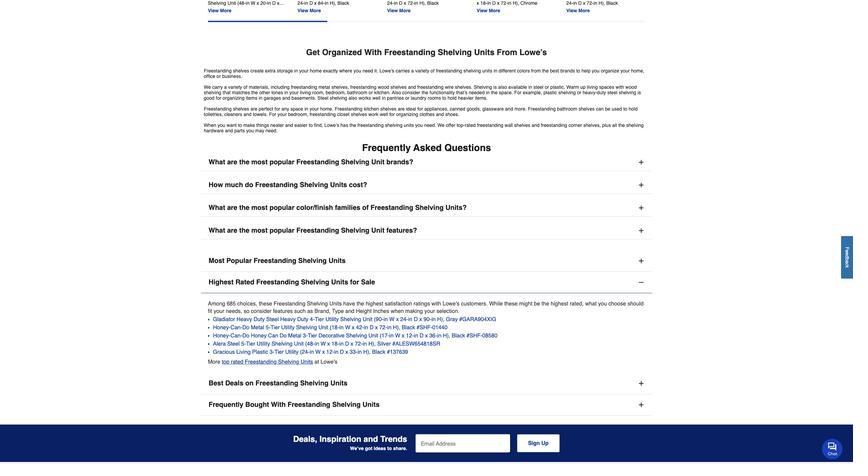 Task type: describe. For each thing, give the bounding box(es) containing it.
duty
[[597, 90, 606, 95]]

units inside the how much do freestanding shelving units cost? button
[[330, 181, 347, 189]]

90-
[[424, 317, 431, 323]]

tier down brand,
[[315, 317, 324, 323]]

things
[[256, 123, 269, 128]]

w left 42-
[[345, 325, 350, 331]]

we inside when you want to make things neater and easier to find, lowe's has the freestanding shelving units you need. we offer top-rated freestanding wall shelves and freestanding corner shelves, plus all the shelving hardware and parts you may need.
[[437, 123, 445, 128]]

top
[[222, 359, 229, 365]]

variety inside we carry a variety of materials, including freestanding metal shelves, freestanding wood shelves and freestanding wire shelves. shelving is also available in steel or plastic. warm up living spaces with wood shelving that matches the other tones in your living room, bedroom, bathroom or kitchen. also consider the functionality that's needed in the space. for example, plastic shelving or heavy-duty steel shelving is good for organizing items in garages and basements. steel shelving also works well in pantries or laundry rooms to hold heavier items.
[[228, 84, 242, 90]]

shelves inside when you want to make things neater and easier to find, lowe's has the freestanding shelving units you need. we offer top-rated freestanding wall shelves and freestanding corner shelves, plus all the shelving hardware and parts you may need.
[[514, 123, 530, 128]]

inspiration
[[320, 435, 361, 444]]

do left honey
[[242, 333, 249, 339]]

view more button for third view more link from left
[[387, 7, 411, 14]]

what are the most popular freestanding shelving unit features?
[[209, 227, 417, 235]]

or left laundry
[[405, 95, 409, 101]]

x up #alesw654818sr
[[402, 333, 404, 339]]

up
[[580, 84, 586, 90]]

freestanding up works
[[350, 84, 376, 90]]

choices,
[[237, 301, 257, 307]]

and left easier
[[285, 123, 293, 128]]

1 wood from the left
[[378, 84, 389, 90]]

kitchen
[[364, 106, 379, 112]]

find,
[[314, 123, 323, 128]]

other
[[259, 90, 270, 95]]

type
[[332, 309, 344, 315]]

you down the clothes
[[415, 123, 423, 128]]

x down (90-
[[375, 325, 378, 331]]

laundry
[[411, 95, 426, 101]]

storage
[[277, 68, 293, 74]]

shelving up home.
[[330, 95, 347, 101]]

to inside freestanding shelves create extra storage in your home exactly where you need it. lowe's carries a variety of freestanding shelving units in different colors from the best brands to help you organize your home, office or business.
[[576, 68, 580, 74]]

36-
[[429, 333, 437, 339]]

view more for view more "button" corresponding to 5th view more link from right
[[208, 8, 231, 13]]

view more for view more "button" for 4th view more link from the right
[[297, 8, 321, 13]]

rated inside when you want to make things neater and easier to find, lowe's has the freestanding shelving units you need. we offer top-rated freestanding wall shelves and freestanding corner shelves, plus all the shelving hardware and parts you may need.
[[465, 123, 476, 128]]

view more for view more "button" corresponding to third view more link from left
[[387, 8, 411, 13]]

best
[[550, 68, 559, 74]]

d left 33-
[[340, 349, 344, 355]]

silver
[[377, 341, 391, 347]]

Email Address email field
[[415, 434, 510, 453]]

tier up the living
[[246, 341, 255, 347]]

for inside button
[[350, 279, 359, 286]]

view more button for 2nd view more link from right
[[477, 7, 500, 14]]

organize
[[601, 68, 619, 74]]

the inside freestanding shelves create extra storage in your home exactly where you need it. lowe's carries a variety of freestanding shelving units in different colors from the best brands to help you organize your home, office or business.
[[542, 68, 549, 74]]

you left may on the top of page
[[246, 128, 254, 134]]

you inside the among 685 choices, these freestanding shelving units have the highest satisfaction ratings with lowe's customers. while these might be the highest rated, what you choose should fit your needs, so consider features such as brand, type and height inches when making your selection. gladiator heavy duty steel heavy duty 4-tier utility shelving unit (90-in w x 24-in d x 90-in h), gray #gara904xig honey-can-do metal 5-tier utility shelving unit (18-in w x 42-in d x 72-in h), black #shf-01440 honey-can-do honey can do metal 3-tier decorative shelving unit (17-in w x 12-in d x 36-in h), black #shf-08580 alera steel 5-tier utility shelving unit (48-in w x 18-in d x 72-in h), silver #alesw654818sr gracious living plastic 3-tier utility (24-in w x 12-in d x 33-in h), black #137639
[[598, 301, 607, 307]]

units inside when you want to make things neater and easier to find, lowe's has the freestanding shelving units you need. we offer top-rated freestanding wall shelves and freestanding corner shelves, plus all the shelving hardware and parts you may need.
[[404, 123, 414, 128]]

(17-
[[380, 333, 389, 339]]

gladiator
[[213, 317, 235, 323]]

organizing inside 'freestanding shelves are perfect for any space in your home. freestanding kitchen shelves are ideal for appliances, canned goods, glassware and more. freestanding bathroom shelves can be used to hold toiletries, cleaners and towels. for your bedroom, freestanding closet shelves work well for organizing clothes and shoes.'
[[396, 112, 418, 117]]

help
[[582, 68, 591, 74]]

hold inside 'freestanding shelves are perfect for any space in your home. freestanding kitchen shelves are ideal for appliances, canned goods, glassware and more. freestanding bathroom shelves can be used to hold toiletries, cleaners and towels. for your bedroom, freestanding closet shelves work well for organizing clothes and shoes.'
[[629, 106, 638, 112]]

01440
[[432, 325, 447, 331]]

units inside freestanding shelves create extra storage in your home exactly where you need it. lowe's carries a variety of freestanding shelving units in different colors from the best brands to help you organize your home, office or business.
[[482, 68, 492, 74]]

0 horizontal spatial 5-
[[241, 341, 246, 347]]

x left 36-
[[425, 333, 428, 339]]

0 vertical spatial also
[[498, 84, 507, 90]]

1 horizontal spatial is
[[638, 90, 641, 95]]

1 vertical spatial 3-
[[270, 349, 274, 355]]

x left 18-
[[327, 341, 330, 347]]

the up do
[[239, 158, 249, 166]]

lowe's up from
[[519, 48, 547, 57]]

shelves left work
[[351, 112, 367, 117]]

create
[[250, 68, 264, 74]]

plus image inside "most popular freestanding shelving units" button
[[638, 258, 644, 265]]

and inside the among 685 choices, these freestanding shelving units have the highest satisfaction ratings with lowe's customers. while these might be the highest rated, what you choose should fit your needs, so consider features such as brand, type and height inches when making your selection. gladiator heavy duty steel heavy duty 4-tier utility shelving unit (90-in w x 24-in d x 90-in h), gray #gara904xig honey-can-do metal 5-tier utility shelving unit (18-in w x 42-in d x 72-in h), black #shf-01440 honey-can-do honey can do metal 3-tier decorative shelving unit (17-in w x 12-in d x 36-in h), black #shf-08580 alera steel 5-tier utility shelving unit (48-in w x 18-in d x 72-in h), silver #alesw654818sr gracious living plastic 3-tier utility (24-in w x 12-in d x 33-in h), black #137639
[[345, 309, 354, 315]]

3 view more link from the left
[[387, 0, 466, 14]]

your left "home,"
[[620, 68, 630, 74]]

0 horizontal spatial is
[[493, 84, 497, 90]]

up
[[541, 441, 549, 447]]

needs,
[[226, 309, 242, 315]]

1 horizontal spatial living
[[587, 84, 598, 90]]

and up laundry
[[408, 84, 416, 90]]

and up make
[[244, 112, 252, 117]]

such
[[294, 309, 306, 315]]

you right help
[[592, 68, 600, 74]]

your left home
[[299, 68, 308, 74]]

lowe's inside the among 685 choices, these freestanding shelving units have the highest satisfaction ratings with lowe's customers. while these might be the highest rated, what you choose should fit your needs, so consider features such as brand, type and height inches when making your selection. gladiator heavy duty steel heavy duty 4-tier utility shelving unit (90-in w x 24-in d x 90-in h), gray #gara904xig honey-can-do metal 5-tier utility shelving unit (18-in w x 42-in d x 72-in h), black #shf-01440 honey-can-do honey can do metal 3-tier decorative shelving unit (17-in w x 12-in d x 36-in h), black #shf-08580 alera steel 5-tier utility shelving unit (48-in w x 18-in d x 72-in h), silver #alesw654818sr gracious living plastic 3-tier utility (24-in w x 12-in d x 33-in h), black #137639
[[443, 301, 459, 307]]

and left parts
[[225, 128, 233, 134]]

k
[[845, 266, 850, 268]]

33-
[[350, 349, 358, 355]]

your down among on the left of the page
[[214, 309, 224, 315]]

shelves inside we carry a variety of materials, including freestanding metal shelves, freestanding wood shelves and freestanding wire shelves. shelving is also available in steel or plastic. warm up living spaces with wood shelving that matches the other tones in your living room, bedroom, bathroom or kitchen. also consider the functionality that's needed in the space. for example, plastic shelving or heavy-duty steel shelving is good for organizing items in garages and basements. steel shelving also works well in pantries or laundry rooms to hold heavier items.
[[391, 84, 407, 90]]

offer
[[446, 123, 455, 128]]

or left kitchen.
[[369, 90, 373, 95]]

your inside we carry a variety of materials, including freestanding metal shelves, freestanding wood shelves and freestanding wire shelves. shelving is also available in steel or plastic. warm up living spaces with wood shelving that matches the other tones in your living room, bedroom, bathroom or kitchen. also consider the functionality that's needed in the space. for example, plastic shelving or heavy-duty steel shelving is good for organizing items in garages and basements. steel shelving also works well in pantries or laundry rooms to hold heavier items.
[[289, 90, 299, 95]]

with inside the among 685 choices, these freestanding shelving units have the highest satisfaction ratings with lowe's customers. while these might be the highest rated, what you choose should fit your needs, so consider features such as brand, type and height inches when making your selection. gladiator heavy duty steel heavy duty 4-tier utility shelving unit (90-in w x 24-in d x 90-in h), gray #gara904xig honey-can-do metal 5-tier utility shelving unit (18-in w x 42-in d x 72-in h), black #shf-01440 honey-can-do honey can do metal 3-tier decorative shelving unit (17-in w x 12-in d x 36-in h), black #shf-08580 alera steel 5-tier utility shelving unit (48-in w x 18-in d x 72-in h), silver #alesw654818sr gracious living plastic 3-tier utility (24-in w x 12-in d x 33-in h), black #137639
[[431, 301, 441, 307]]

2 can- from the top
[[231, 333, 242, 339]]

so
[[244, 309, 249, 315]]

freestanding shelves are perfect for any space in your home. freestanding kitchen shelves are ideal for appliances, canned goods, glassware and more. freestanding bathroom shelves can be used to hold toiletries, cleaners and towels. for your bedroom, freestanding closet shelves work well for organizing clothes and shoes.
[[204, 106, 638, 117]]

685
[[227, 301, 236, 307]]

also
[[392, 90, 401, 95]]

what are the most popular freestanding shelving unit brands?
[[209, 158, 413, 166]]

0 horizontal spatial #shf-
[[417, 325, 432, 331]]

business.
[[222, 74, 242, 79]]

x left 33-
[[345, 349, 348, 355]]

h), down 24-
[[393, 325, 400, 331]]

inches
[[373, 309, 389, 315]]

1 horizontal spatial black
[[402, 325, 415, 331]]

when you want to make things neater and easier to find, lowe's has the freestanding shelving units you need. we offer top-rated freestanding wall shelves and freestanding corner shelves, plus all the shelving hardware and parts you may need.
[[204, 123, 644, 134]]

fit
[[208, 309, 212, 315]]

are for what are the most popular freestanding shelving unit brands?
[[227, 158, 237, 166]]

view more button for 4th view more link from the right
[[297, 7, 321, 14]]

units inside the among 685 choices, these freestanding shelving units have the highest satisfaction ratings with lowe's customers. while these might be the highest rated, what you choose should fit your needs, so consider features such as brand, type and height inches when making your selection. gladiator heavy duty steel heavy duty 4-tier utility shelving unit (90-in w x 24-in d x 90-in h), gray #gara904xig honey-can-do metal 5-tier utility shelving unit (18-in w x 42-in d x 72-in h), black #shf-01440 honey-can-do honey can do metal 3-tier decorative shelving unit (17-in w x 12-in d x 36-in h), black #shf-08580 alera steel 5-tier utility shelving unit (48-in w x 18-in d x 72-in h), silver #alesw654818sr gracious living plastic 3-tier utility (24-in w x 12-in d x 33-in h), black #137639
[[329, 301, 342, 307]]

utility up plastic
[[257, 341, 270, 347]]

alera steel 5-tier utility shelving unit (48-in w x 18-in d x 72-in h), silver #alesw654818sr link
[[213, 340, 645, 348]]

2 vertical spatial black
[[372, 349, 385, 355]]

home
[[310, 68, 322, 74]]

1 view more link from the left
[[208, 0, 287, 14]]

and left shoes.
[[436, 112, 444, 117]]

matches
[[232, 90, 250, 95]]

your up neater
[[277, 112, 287, 117]]

w down the decorative
[[321, 341, 326, 347]]

unit down height
[[363, 317, 372, 323]]

to inside 'freestanding shelves are perfect for any space in your home. freestanding kitchen shelves are ideal for appliances, canned goods, glassware and more. freestanding bathroom shelves can be used to hold toiletries, cleaners and towels. for your bedroom, freestanding closet shelves work well for organizing clothes and shoes.'
[[623, 106, 627, 112]]

neater
[[270, 123, 284, 128]]

and inside 'deals, inspiration and trends we've got ideas to share.'
[[364, 435, 378, 444]]

do right can on the bottom left
[[280, 333, 287, 339]]

trends
[[380, 435, 407, 444]]

for inside 'freestanding shelves are perfect for any space in your home. freestanding kitchen shelves are ideal for appliances, canned goods, glassware and more. freestanding bathroom shelves can be used to hold toiletries, cleaners and towels. for your bedroom, freestanding closet shelves work well for organizing clothes and shoes.'
[[269, 112, 276, 117]]

freestanding inside freestanding shelves create extra storage in your home exactly where you need it. lowe's carries a variety of freestanding shelving units in different colors from the best brands to help you organize your home, office or business.
[[436, 68, 462, 74]]

utility left "(24-" at the left bottom
[[285, 349, 298, 355]]

items.
[[475, 95, 488, 101]]

bathroom inside 'freestanding shelves are perfect for any space in your home. freestanding kitchen shelves are ideal for appliances, canned goods, glassware and more. freestanding bathroom shelves can be used to hold toiletries, cleaners and towels. for your bedroom, freestanding closet shelves work well for organizing clothes and shoes.'
[[557, 106, 577, 112]]

2 these from the left
[[504, 301, 518, 307]]

alera
[[213, 341, 226, 347]]

best deals on freestanding shelving units button
[[201, 373, 652, 395]]

heavier
[[458, 95, 474, 101]]

h), right 33-
[[363, 349, 371, 355]]

ratings
[[414, 301, 430, 307]]

1 vertical spatial also
[[349, 95, 357, 101]]

parts
[[234, 128, 245, 134]]

1 vertical spatial #shf-
[[467, 333, 482, 339]]

x up "lowe's" at the left bottom of the page
[[322, 349, 325, 355]]

and left more.
[[505, 106, 513, 112]]

and up any
[[282, 95, 290, 101]]

0 horizontal spatial living
[[300, 90, 311, 95]]

view for 2nd view more link from right
[[477, 8, 487, 13]]

5 view more link from the left
[[566, 0, 645, 14]]

we've
[[350, 446, 364, 452]]

0 horizontal spatial rated
[[231, 359, 243, 365]]

where
[[339, 68, 352, 74]]

w right (17-
[[395, 333, 400, 339]]

brand,
[[314, 309, 331, 315]]

shelving up used
[[619, 90, 636, 95]]

freestanding inside 'freestanding shelves are perfect for any space in your home. freestanding kitchen shelves are ideal for appliances, canned goods, glassware and more. freestanding bathroom shelves can be used to hold toiletries, cleaners and towels. for your bedroom, freestanding closet shelves work well for organizing clothes and shoes.'
[[310, 112, 336, 117]]

d right 42-
[[370, 325, 374, 331]]

towels.
[[253, 112, 268, 117]]

should
[[628, 301, 644, 307]]

x up 33-
[[351, 341, 353, 347]]

2 view more link from the left
[[297, 0, 376, 14]]

making
[[405, 309, 423, 315]]

freestanding up "rooms" on the right top
[[417, 84, 444, 90]]

unit left (17-
[[368, 333, 378, 339]]

consider inside the among 685 choices, these freestanding shelving units have the highest satisfaction ratings with lowe's customers. while these might be the highest rated, what you choose should fit your needs, so consider features such as brand, type and height inches when making your selection. gladiator heavy duty steel heavy duty 4-tier utility shelving unit (90-in w x 24-in d x 90-in h), gray #gara904xig honey-can-do metal 5-tier utility shelving unit (18-in w x 42-in d x 72-in h), black #shf-01440 honey-can-do honey can do metal 3-tier decorative shelving unit (17-in w x 12-in d x 36-in h), black #shf-08580 alera steel 5-tier utility shelving unit (48-in w x 18-in d x 72-in h), silver #alesw654818sr gracious living plastic 3-tier utility (24-in w x 12-in d x 33-in h), black #137639
[[251, 309, 271, 315]]

to left find,
[[309, 123, 313, 128]]

42-
[[356, 325, 364, 331]]

got
[[365, 446, 372, 452]]

best deals on freestanding shelving units
[[209, 380, 347, 387]]

view for fifth view more link
[[566, 8, 577, 13]]

tier up the "more top rated freestanding shelving units at lowe's" on the left bottom of the page
[[274, 349, 284, 355]]

what are the most popular freestanding shelving unit features? button
[[201, 222, 652, 240]]

x left 24-
[[396, 317, 399, 323]]

do
[[245, 181, 253, 189]]

of inside freestanding shelves create extra storage in your home exactly where you need it. lowe's carries a variety of freestanding shelving units in different colors from the best brands to help you organize your home, office or business.
[[431, 68, 435, 74]]

h), left silver
[[368, 341, 376, 347]]

materials,
[[249, 84, 269, 90]]

h), up the 01440
[[437, 317, 444, 323]]

are left ideal
[[398, 106, 405, 112]]

are for what are the most popular freestanding shelving unit features?
[[227, 227, 237, 235]]

satisfaction
[[385, 301, 412, 307]]

1 horizontal spatial 5-
[[266, 325, 271, 331]]

shelves inside freestanding shelves create extra storage in your home exactly where you need it. lowe's carries a variety of freestanding shelving units in different colors from the best brands to help you organize your home, office or business.
[[233, 68, 249, 74]]

1 horizontal spatial 72-
[[379, 325, 387, 331]]

w up at at the left of the page
[[315, 349, 321, 355]]

frequently bought with freestanding shelving units button
[[201, 395, 652, 416]]

1 vertical spatial steel
[[266, 317, 279, 323]]

top rated freestanding shelving units link
[[222, 359, 313, 365]]

for inside we carry a variety of materials, including freestanding metal shelves, freestanding wood shelves and freestanding wire shelves. shelving is also available in steel or plastic. warm up living spaces with wood shelving that matches the other tones in your living room, bedroom, bathroom or kitchen. also consider the functionality that's needed in the space. for example, plastic shelving or heavy-duty steel shelving is good for organizing items in garages and basements. steel shelving also works well in pantries or laundry rooms to hold heavier items.
[[216, 95, 221, 101]]

plus image for cost?
[[638, 182, 644, 189]]

the left "functionality"
[[422, 90, 428, 95]]

shelving right all
[[626, 123, 644, 128]]

freestanding left corner
[[541, 123, 567, 128]]

while
[[489, 301, 503, 307]]

your up gladiator heavy duty steel heavy duty 4-tier utility shelving unit (90-in w x 24-in d x 90-in h), gray #gara904xig 'link'
[[424, 309, 435, 315]]

of inside button
[[362, 204, 369, 212]]

what are the most popular freestanding shelving unit brands? button
[[201, 154, 652, 171]]

we carry a variety of materials, including freestanding metal shelves, freestanding wood shelves and freestanding wire shelves. shelving is also available in steel or plastic. warm up living spaces with wood shelving that matches the other tones in your living room, bedroom, bathroom or kitchen. also consider the functionality that's needed in the space. for example, plastic shelving or heavy-duty steel shelving is good for organizing items in garages and basements. steel shelving also works well in pantries or laundry rooms to hold heavier items.
[[204, 84, 641, 101]]

we inside we carry a variety of materials, including freestanding metal shelves, freestanding wood shelves and freestanding wire shelves. shelving is also available in steel or plastic. warm up living spaces with wood shelving that matches the other tones in your living room, bedroom, bathroom or kitchen. also consider the functionality that's needed in the space. for example, plastic shelving or heavy-duty steel shelving is good for organizing items in garages and basements. steel shelving also works well in pantries or laundry rooms to hold heavier items.
[[204, 84, 211, 90]]

shelving inside we carry a variety of materials, including freestanding metal shelves, freestanding wood shelves and freestanding wire shelves. shelving is also available in steel or plastic. warm up living spaces with wood shelving that matches the other tones in your living room, bedroom, bathroom or kitchen. also consider the functionality that's needed in the space. for example, plastic shelving or heavy-duty steel shelving is good for organizing items in garages and basements. steel shelving also works well in pantries or laundry rooms to hold heavier items.
[[474, 84, 492, 90]]

for down pantries
[[389, 112, 395, 117]]

available
[[508, 84, 527, 90]]

units inside best deals on freestanding shelving units button
[[330, 380, 347, 387]]

organized
[[322, 48, 362, 57]]

units?
[[445, 204, 467, 212]]

canned
[[450, 106, 465, 112]]

1 heavy from the left
[[237, 317, 252, 323]]

2 e from the top
[[845, 253, 850, 255]]

the right has
[[349, 123, 356, 128]]

units inside highest rated freestanding shelving units for sale button
[[331, 279, 348, 286]]

the right all
[[618, 123, 625, 128]]

bedroom, inside 'freestanding shelves are perfect for any space in your home. freestanding kitchen shelves are ideal for appliances, canned goods, glassware and more. freestanding bathroom shelves can be used to hold toiletries, cleaners and towels. for your bedroom, freestanding closet shelves work well for organizing clothes and shoes.'
[[288, 112, 308, 117]]

with for bought
[[271, 401, 286, 409]]

you left want
[[218, 123, 225, 128]]

or left heavy-
[[577, 90, 581, 95]]

freestanding shelves create extra storage in your home exactly where you need it. lowe's carries a variety of freestanding shelving units in different colors from the best brands to help you organize your home, office or business.
[[204, 68, 644, 79]]

what for what are the most popular freestanding shelving unit brands?
[[209, 158, 225, 166]]

1 honey- from the top
[[213, 325, 231, 331]]

x left 90-
[[419, 317, 422, 323]]

the up height
[[357, 301, 364, 307]]

gracious
[[213, 349, 235, 355]]

in inside 'freestanding shelves are perfect for any space in your home. freestanding kitchen shelves are ideal for appliances, canned goods, glassware and more. freestanding bathroom shelves can be used to hold toiletries, cleaners and towels. for your bedroom, freestanding closet shelves work well for organizing clothes and shoes.'
[[304, 106, 308, 112]]

1 duty from the left
[[254, 317, 265, 323]]

freestanding inside freestanding shelves create extra storage in your home exactly where you need it. lowe's carries a variety of freestanding shelving units in different colors from the best brands to help you organize your home, office or business.
[[204, 68, 232, 74]]

unit up "(24-" at the left bottom
[[294, 341, 304, 347]]

sale
[[361, 279, 375, 286]]

1 vertical spatial black
[[452, 333, 465, 339]]

w down when
[[389, 317, 394, 323]]

what are the most popular color/finish families of freestanding shelving units?
[[209, 204, 467, 212]]

hardware
[[204, 128, 224, 134]]

popular for what are the most popular freestanding shelving unit features?
[[269, 227, 294, 235]]

lowe's inside freestanding shelves create extra storage in your home exactly where you need it. lowe's carries a variety of freestanding shelving units in different colors from the best brands to help you organize your home, office or business.
[[379, 68, 394, 74]]

how much do freestanding shelving units cost?
[[209, 181, 367, 189]]

bathroom inside we carry a variety of materials, including freestanding metal shelves, freestanding wood shelves and freestanding wire shelves. shelving is also available in steel or plastic. warm up living spaces with wood shelving that matches the other tones in your living room, bedroom, bathroom or kitchen. also consider the functionality that's needed in the space. for example, plastic shelving or heavy-duty steel shelving is good for organizing items in garages and basements. steel shelving also works well in pantries or laundry rooms to hold heavier items.
[[347, 90, 367, 95]]

highest rated freestanding shelving units for sale button
[[201, 272, 652, 294]]

want
[[227, 123, 237, 128]]

0 horizontal spatial 12-
[[326, 349, 334, 355]]

h), down the 01440
[[443, 333, 450, 339]]

2 highest from the left
[[551, 301, 568, 307]]

your left home.
[[310, 106, 319, 112]]



Task type: locate. For each thing, give the bounding box(es) containing it.
shelving right plastic
[[558, 90, 576, 95]]

rated right top
[[231, 359, 243, 365]]

1 vertical spatial 72-
[[355, 341, 363, 347]]

view
[[208, 8, 219, 13], [297, 8, 308, 13], [387, 8, 398, 13], [477, 8, 487, 13], [566, 8, 577, 13]]

3 view more button from the left
[[387, 7, 411, 14]]

2 view more from the left
[[297, 8, 321, 13]]

highest up inches
[[366, 301, 383, 307]]

3 what from the top
[[209, 227, 225, 235]]

shelving inside button
[[415, 204, 444, 212]]

#shf- down 90-
[[417, 325, 432, 331]]

0 vertical spatial rated
[[465, 123, 476, 128]]

plus image inside frequently bought with freestanding shelving units button
[[638, 402, 644, 409]]

3 plus image from the top
[[638, 228, 644, 234]]

bedroom,
[[326, 90, 346, 95], [288, 112, 308, 117]]

1 horizontal spatial need.
[[424, 123, 436, 128]]

1 vertical spatial most
[[251, 204, 268, 212]]

popular up "how much do freestanding shelving units cost?"
[[269, 158, 294, 166]]

0 vertical spatial well
[[372, 95, 381, 101]]

any
[[281, 106, 289, 112]]

3 most from the top
[[251, 227, 268, 235]]

with inside frequently bought with freestanding shelving units button
[[271, 401, 286, 409]]

hold inside we carry a variety of materials, including freestanding metal shelves, freestanding wood shelves and freestanding wire shelves. shelving is also available in steel or plastic. warm up living spaces with wood shelving that matches the other tones in your living room, bedroom, bathroom or kitchen. also consider the functionality that's needed in the space. for example, plastic shelving or heavy-duty steel shelving is good for organizing items in garages and basements. steel shelving also works well in pantries or laundry rooms to hold heavier items.
[[448, 95, 457, 101]]

0 vertical spatial variety
[[415, 68, 429, 74]]

0 vertical spatial of
[[431, 68, 435, 74]]

frequently inside button
[[209, 401, 243, 409]]

for right ideal
[[417, 106, 423, 112]]

1 what from the top
[[209, 158, 225, 166]]

popular
[[226, 257, 252, 265]]

what inside button
[[209, 204, 225, 212]]

1 vertical spatial rated
[[231, 359, 243, 365]]

chat invite button image
[[822, 439, 843, 460]]

black down gray
[[452, 333, 465, 339]]

well inside we carry a variety of materials, including freestanding metal shelves, freestanding wood shelves and freestanding wire shelves. shelving is also available in steel or plastic. warm up living spaces with wood shelving that matches the other tones in your living room, bedroom, bathroom or kitchen. also consider the functionality that's needed in the space. for example, plastic shelving or heavy-duty steel shelving is good for organizing items in garages and basements. steel shelving also works well in pantries or laundry rooms to hold heavier items.
[[372, 95, 381, 101]]

of inside we carry a variety of materials, including freestanding metal shelves, freestanding wood shelves and freestanding wire shelves. shelving is also available in steel or plastic. warm up living spaces with wood shelving that matches the other tones in your living room, bedroom, bathroom or kitchen. also consider the functionality that's needed in the space. for example, plastic shelving or heavy-duty steel shelving is good for organizing items in garages and basements. steel shelving also works well in pantries or laundry rooms to hold heavier items.
[[243, 84, 247, 90]]

1 vertical spatial with
[[431, 301, 441, 307]]

1 horizontal spatial consider
[[402, 90, 420, 95]]

share.
[[393, 446, 407, 452]]

plus image inside what are the most popular freestanding shelving unit features? button
[[638, 228, 644, 234]]

unit left (18-
[[318, 325, 328, 331]]

2 vertical spatial a
[[845, 261, 850, 263]]

a right carry
[[224, 84, 227, 90]]

a up the k
[[845, 261, 850, 263]]

highest left rated,
[[551, 301, 568, 307]]

1 horizontal spatial also
[[498, 84, 507, 90]]

we left the offer
[[437, 123, 445, 128]]

shelves down pantries
[[380, 106, 396, 112]]

when
[[204, 123, 216, 128]]

living
[[587, 84, 598, 90], [300, 90, 311, 95]]

shelves, inside when you want to make things neater and easier to find, lowe's has the freestanding shelving units you need. we offer top-rated freestanding wall shelves and freestanding corner shelves, plus all the shelving hardware and parts you may need.
[[583, 123, 601, 128]]

0 horizontal spatial for
[[269, 112, 276, 117]]

1 horizontal spatial be
[[605, 106, 610, 112]]

1 most from the top
[[251, 158, 268, 166]]

for right good
[[216, 95, 221, 101]]

variety down get organized with freestanding shelving units from lowe's
[[415, 68, 429, 74]]

1 plus image from the top
[[638, 159, 644, 166]]

works
[[359, 95, 371, 101]]

closet
[[337, 112, 350, 117]]

freestanding down work
[[357, 123, 384, 128]]

1 horizontal spatial 3-
[[303, 333, 308, 339]]

0 vertical spatial 12-
[[406, 333, 414, 339]]

the right the might
[[542, 301, 549, 307]]

black down silver
[[372, 349, 385, 355]]

x left 42-
[[352, 325, 355, 331]]

4 view more button from the left
[[477, 7, 500, 14]]

0 vertical spatial 5-
[[266, 325, 271, 331]]

are inside button
[[227, 204, 237, 212]]

duty down such on the left bottom of page
[[297, 317, 308, 323]]

are for what are the most popular color/finish families of freestanding shelving units?
[[227, 204, 237, 212]]

freestanding inside the among 685 choices, these freestanding shelving units have the highest satisfaction ratings with lowe's customers. while these might be the highest rated, what you choose should fit your needs, so consider features such as brand, type and height inches when making your selection. gladiator heavy duty steel heavy duty 4-tier utility shelving unit (90-in w x 24-in d x 90-in h), gray #gara904xig honey-can-do metal 5-tier utility shelving unit (18-in w x 42-in d x 72-in h), black #shf-01440 honey-can-do honey can do metal 3-tier decorative shelving unit (17-in w x 12-in d x 36-in h), black #shf-08580 alera steel 5-tier utility shelving unit (48-in w x 18-in d x 72-in h), silver #alesw654818sr gracious living plastic 3-tier utility (24-in w x 12-in d x 33-in h), black #137639
[[274, 301, 305, 307]]

to right used
[[623, 106, 627, 112]]

make
[[243, 123, 255, 128]]

1 horizontal spatial heavy
[[280, 317, 296, 323]]

freestanding
[[436, 68, 462, 74], [291, 84, 317, 90], [350, 84, 376, 90], [417, 84, 444, 90], [310, 112, 336, 117], [357, 123, 384, 128], [477, 123, 503, 128], [541, 123, 567, 128]]

0 vertical spatial with
[[616, 84, 624, 90]]

honey
[[251, 333, 267, 339]]

plus image inside best deals on freestanding shelving units button
[[638, 380, 644, 387]]

plastic
[[252, 349, 268, 355]]

honey- up alera
[[213, 333, 231, 339]]

consider right so
[[251, 309, 271, 315]]

0 vertical spatial black
[[402, 325, 415, 331]]

most for what are the most popular freestanding shelving unit features?
[[251, 227, 268, 235]]

bathroom up corner
[[557, 106, 577, 112]]

4 view more from the left
[[477, 8, 500, 13]]

0 horizontal spatial steel
[[533, 84, 543, 90]]

at
[[314, 359, 319, 365]]

3 view more from the left
[[387, 8, 411, 13]]

perfect
[[259, 106, 273, 112]]

1 view more from the left
[[208, 8, 231, 13]]

your
[[299, 68, 308, 74], [620, 68, 630, 74], [289, 90, 299, 95], [310, 106, 319, 112], [277, 112, 287, 117], [214, 309, 224, 315], [424, 309, 435, 315]]

1 vertical spatial popular
[[269, 204, 294, 212]]

(90-
[[374, 317, 384, 323]]

1 horizontal spatial these
[[504, 301, 518, 307]]

among
[[208, 301, 225, 307]]

a inside we carry a variety of materials, including freestanding metal shelves, freestanding wood shelves and freestanding wire shelves. shelving is also available in steel or plastic. warm up living spaces with wood shelving that matches the other tones in your living room, bedroom, bathroom or kitchen. also consider the functionality that's needed in the space. for example, plastic shelving or heavy-duty steel shelving is good for organizing items in garages and basements. steel shelving also works well in pantries or laundry rooms to hold heavier items.
[[224, 84, 227, 90]]

3 plus image from the top
[[638, 402, 644, 409]]

the up popular
[[239, 227, 249, 235]]

#gara904xig
[[459, 317, 496, 323]]

carries
[[396, 68, 410, 74]]

need.
[[424, 123, 436, 128], [266, 128, 277, 134]]

shelves down items
[[233, 106, 249, 112]]

0 horizontal spatial wood
[[378, 84, 389, 90]]

0 horizontal spatial need.
[[266, 128, 277, 134]]

the left space.
[[491, 90, 498, 95]]

organizing inside we carry a variety of materials, including freestanding metal shelves, freestanding wood shelves and freestanding wire shelves. shelving is also available in steel or plastic. warm up living spaces with wood shelving that matches the other tones in your living room, bedroom, bathroom or kitchen. also consider the functionality that's needed in the space. for example, plastic shelving or heavy-duty steel shelving is good for organizing items in garages and basements. steel shelving also works well in pantries or laundry rooms to hold heavier items.
[[223, 95, 245, 101]]

0 horizontal spatial these
[[259, 301, 272, 307]]

d
[[845, 255, 850, 258]]

utility
[[325, 317, 339, 323], [281, 325, 295, 331], [257, 341, 270, 347], [285, 349, 298, 355]]

shelves.
[[455, 84, 472, 90]]

view more button
[[208, 7, 231, 14], [297, 7, 321, 14], [387, 7, 411, 14], [477, 7, 500, 14], [566, 7, 590, 14]]

units inside "most popular freestanding shelving units" button
[[329, 257, 346, 265]]

1 vertical spatial frequently
[[209, 401, 243, 409]]

1 vertical spatial bedroom,
[[288, 112, 308, 117]]

1 vertical spatial 5-
[[241, 341, 246, 347]]

utility up (18-
[[325, 317, 339, 323]]

get
[[306, 48, 320, 57]]

1 horizontal spatial duty
[[297, 317, 308, 323]]

view for 5th view more link from right
[[208, 8, 219, 13]]

to right want
[[238, 123, 242, 128]]

is left space.
[[493, 84, 497, 90]]

of down get organized with freestanding shelving units from lowe's
[[431, 68, 435, 74]]

a inside freestanding shelves create extra storage in your home exactly where you need it. lowe's carries a variety of freestanding shelving units in different colors from the best brands to help you organize your home, office or business.
[[411, 68, 414, 74]]

1 vertical spatial shelves,
[[583, 123, 601, 128]]

are up much
[[227, 158, 237, 166]]

plus image for shelving
[[638, 228, 644, 234]]

plus image for what are the most popular freestanding shelving unit brands?
[[638, 159, 644, 166]]

plus image for families
[[638, 205, 644, 211]]

features?
[[386, 227, 417, 235]]

1 vertical spatial of
[[243, 84, 247, 90]]

18-
[[331, 341, 339, 347]]

with inside we carry a variety of materials, including freestanding metal shelves, freestanding wood shelves and freestanding wire shelves. shelving is also available in steel or plastic. warm up living spaces with wood shelving that matches the other tones in your living room, bedroom, bathroom or kitchen. also consider the functionality that's needed in the space. for example, plastic shelving or heavy-duty steel shelving is good for organizing items in garages and basements. steel shelving also works well in pantries or laundry rooms to hold heavier items.
[[616, 84, 624, 90]]

1 horizontal spatial for
[[514, 90, 521, 95]]

1 horizontal spatial steel
[[607, 90, 617, 95]]

1 horizontal spatial we
[[437, 123, 445, 128]]

0 horizontal spatial units
[[404, 123, 414, 128]]

for inside we carry a variety of materials, including freestanding metal shelves, freestanding wood shelves and freestanding wire shelves. shelving is also available in steel or plastic. warm up living spaces with wood shelving that matches the other tones in your living room, bedroom, bathroom or kitchen. also consider the functionality that's needed in the space. for example, plastic shelving or heavy-duty steel shelving is good for organizing items in garages and basements. steel shelving also works well in pantries or laundry rooms to hold heavier items.
[[514, 90, 521, 95]]

to inside 'deals, inspiration and trends we've got ideas to share.'
[[387, 446, 392, 452]]

from
[[497, 48, 517, 57]]

frequently up brands?
[[362, 142, 411, 153]]

2 view from the left
[[297, 8, 308, 13]]

0 vertical spatial shelves,
[[331, 84, 349, 90]]

2 wood from the left
[[625, 84, 637, 90]]

brands?
[[386, 158, 413, 166]]

1 plus image from the top
[[638, 182, 644, 189]]

need. down the clothes
[[424, 123, 436, 128]]

utility down features
[[281, 325, 295, 331]]

be inside 'freestanding shelves are perfect for any space in your home. freestanding kitchen shelves are ideal for appliances, canned goods, glassware and more. freestanding bathroom shelves can be used to hold toiletries, cleaners and towels. for your bedroom, freestanding closet shelves work well for organizing clothes and shoes.'
[[605, 106, 610, 112]]

1 vertical spatial with
[[271, 401, 286, 409]]

0 horizontal spatial bathroom
[[347, 90, 367, 95]]

0 horizontal spatial frequently
[[209, 401, 243, 409]]

0 vertical spatial plus image
[[638, 159, 644, 166]]

needed
[[469, 90, 485, 95]]

0 horizontal spatial of
[[243, 84, 247, 90]]

1 horizontal spatial bathroom
[[557, 106, 577, 112]]

shelves left can
[[579, 106, 595, 112]]

4-
[[310, 317, 315, 323]]

for left any
[[275, 106, 280, 112]]

0 vertical spatial can-
[[231, 325, 242, 331]]

what for what are the most popular color/finish families of freestanding shelving units?
[[209, 204, 225, 212]]

shelving inside freestanding shelves create extra storage in your home exactly where you need it. lowe's carries a variety of freestanding shelving units in different colors from the best brands to help you organize your home, office or business.
[[463, 68, 481, 74]]

24-
[[400, 317, 408, 323]]

unit left brands?
[[371, 158, 385, 166]]

2 plus image from the top
[[638, 380, 644, 387]]

0 horizontal spatial also
[[349, 95, 357, 101]]

frequently down deals
[[209, 401, 243, 409]]

most for what are the most popular color/finish families of freestanding shelving units?
[[251, 204, 268, 212]]

1 vertical spatial metal
[[288, 333, 301, 339]]

and right the wall
[[532, 123, 540, 128]]

1 horizontal spatial units
[[482, 68, 492, 74]]

the inside button
[[239, 204, 249, 212]]

5- up can on the bottom left
[[266, 325, 271, 331]]

freestanding inside button
[[371, 204, 413, 212]]

0 horizontal spatial hold
[[448, 95, 457, 101]]

freestanding up wire
[[436, 68, 462, 74]]

your up space
[[289, 90, 299, 95]]

1 vertical spatial be
[[534, 301, 540, 307]]

honey-can-do metal 5-tier utility shelving unit (18-in w x 42-in d x 72-in h), black #shf-01440 link
[[213, 324, 645, 332]]

tier up can on the bottom left
[[271, 325, 280, 331]]

1 horizontal spatial frequently
[[362, 142, 411, 153]]

goods,
[[467, 106, 481, 112]]

can- down gladiator at left bottom
[[231, 325, 242, 331]]

plus image for frequently bought with freestanding shelving units
[[638, 402, 644, 409]]

1 vertical spatial honey-
[[213, 333, 231, 339]]

gray
[[446, 317, 458, 323]]

units inside frequently bought with freestanding shelving units button
[[363, 401, 380, 409]]

scrollbar
[[208, 21, 327, 22]]

(18-
[[330, 325, 339, 331]]

1 vertical spatial hold
[[629, 106, 638, 112]]

glassware
[[482, 106, 504, 112]]

with
[[616, 84, 624, 90], [431, 301, 441, 307]]

1 horizontal spatial #shf-
[[467, 333, 482, 339]]

1 horizontal spatial steel
[[266, 317, 279, 323]]

deals
[[225, 380, 243, 387]]

2 what from the top
[[209, 204, 225, 212]]

and up 'got'
[[364, 435, 378, 444]]

d down making
[[414, 317, 418, 323]]

sign up form
[[415, 434, 560, 454]]

0 horizontal spatial metal
[[251, 325, 264, 331]]

2 plus image from the top
[[638, 205, 644, 211]]

0 horizontal spatial organizing
[[223, 95, 245, 101]]

2 popular from the top
[[269, 204, 294, 212]]

sign
[[528, 441, 540, 447]]

3- up (48-
[[303, 333, 308, 339]]

plus image inside the how much do freestanding shelving units cost? button
[[638, 182, 644, 189]]

pantries
[[387, 95, 404, 101]]

tones
[[271, 90, 283, 95]]

4 view from the left
[[477, 8, 487, 13]]

selection.
[[436, 309, 459, 315]]

plus image inside what are the most popular color/finish families of freestanding shelving units? button
[[638, 205, 644, 211]]

plus image for best deals on freestanding shelving units
[[638, 380, 644, 387]]

5 view more from the left
[[566, 8, 590, 13]]

a inside button
[[845, 261, 850, 263]]

view more button for 5th view more link from right
[[208, 7, 231, 14]]

popular for what are the most popular freestanding shelving unit brands?
[[269, 158, 294, 166]]

1 highest from the left
[[366, 301, 383, 307]]

0 vertical spatial we
[[204, 84, 211, 90]]

0 vertical spatial hold
[[448, 95, 457, 101]]

1 vertical spatial consider
[[251, 309, 271, 315]]

variety
[[415, 68, 429, 74], [228, 84, 242, 90]]

most for what are the most popular freestanding shelving unit brands?
[[251, 158, 268, 166]]

view more button for fifth view more link
[[566, 7, 590, 14]]

1 vertical spatial can-
[[231, 333, 242, 339]]

0 horizontal spatial highest
[[366, 301, 383, 307]]

variety inside freestanding shelves create extra storage in your home exactly where you need it. lowe's carries a variety of freestanding shelving units in different colors from the best brands to help you organize your home, office or business.
[[415, 68, 429, 74]]

freestanding down the glassware
[[477, 123, 503, 128]]

frequently for frequently bought with freestanding shelving units
[[209, 401, 243, 409]]

frequently
[[362, 142, 411, 153], [209, 401, 243, 409]]

plastic
[[543, 90, 557, 95]]

4 view more link from the left
[[477, 0, 555, 14]]

lowe's inside when you want to make things neater and easier to find, lowe's has the freestanding shelving units you need. we offer top-rated freestanding wall shelves and freestanding corner shelves, plus all the shelving hardware and parts you may need.
[[324, 123, 339, 128]]

shelving down pantries
[[385, 123, 402, 128]]

4 plus image from the top
[[638, 258, 644, 265]]

popular inside button
[[269, 204, 294, 212]]

0 horizontal spatial steel
[[227, 341, 240, 347]]

plus image inside what are the most popular freestanding shelving unit brands? button
[[638, 159, 644, 166]]

0 vertical spatial consider
[[402, 90, 420, 95]]

is down "home,"
[[638, 90, 641, 95]]

1 vertical spatial we
[[437, 123, 445, 128]]

or right office
[[217, 74, 221, 79]]

frequently for frequently asked questions
[[362, 142, 411, 153]]

shelving left that on the top left of page
[[204, 90, 221, 95]]

1 vertical spatial well
[[380, 112, 388, 117]]

unit
[[371, 158, 385, 166], [371, 227, 385, 235], [363, 317, 372, 323], [318, 325, 328, 331], [368, 333, 378, 339], [294, 341, 304, 347]]

0 vertical spatial with
[[364, 48, 382, 57]]

tier up (48-
[[308, 333, 317, 339]]

0 vertical spatial organizing
[[223, 95, 245, 101]]

the down do
[[239, 204, 249, 212]]

0 vertical spatial #shf-
[[417, 325, 432, 331]]

may
[[255, 128, 264, 134]]

1 view more button from the left
[[208, 7, 231, 14]]

as
[[307, 309, 313, 315]]

(24-
[[300, 349, 310, 355]]

most popular freestanding shelving units button
[[201, 251, 652, 272]]

0 vertical spatial frequently
[[362, 142, 411, 153]]

0 horizontal spatial shelves,
[[331, 84, 349, 90]]

2 heavy from the left
[[280, 317, 296, 323]]

1 horizontal spatial with
[[616, 84, 624, 90]]

view more for view more "button" associated with 2nd view more link from right
[[477, 8, 500, 13]]

space
[[290, 106, 303, 112]]

families
[[335, 204, 360, 212]]

08580
[[482, 333, 497, 339]]

f
[[845, 247, 850, 250]]

1 horizontal spatial 12-
[[406, 333, 414, 339]]

5 view from the left
[[566, 8, 577, 13]]

1 vertical spatial units
[[404, 123, 414, 128]]

plus image
[[638, 159, 644, 166], [638, 380, 644, 387], [638, 402, 644, 409]]

are
[[250, 106, 257, 112], [398, 106, 405, 112], [227, 158, 237, 166], [227, 204, 237, 212], [227, 227, 237, 235]]

frequently asked questions
[[362, 142, 491, 153]]

1 horizontal spatial shelves,
[[583, 123, 601, 128]]

lowe's
[[321, 359, 337, 365]]

1 these from the left
[[259, 301, 272, 307]]

well inside 'freestanding shelves are perfect for any space in your home. freestanding kitchen shelves are ideal for appliances, canned goods, glassware and more. freestanding bathroom shelves can be used to hold toiletries, cleaners and towels. for your bedroom, freestanding closet shelves work well for organizing clothes and shoes.'
[[380, 112, 388, 117]]

1 can- from the top
[[231, 325, 242, 331]]

0 vertical spatial bathroom
[[347, 90, 367, 95]]

among 685 choices, these freestanding shelving units have the highest satisfaction ratings with lowe's customers. while these might be the highest rated, what you choose should fit your needs, so consider features such as brand, type and height inches when making your selection. gladiator heavy duty steel heavy duty 4-tier utility shelving unit (90-in w x 24-in d x 90-in h), gray #gara904xig honey-can-do metal 5-tier utility shelving unit (18-in w x 42-in d x 72-in h), black #shf-01440 honey-can-do honey can do metal 3-tier decorative shelving unit (17-in w x 12-in d x 36-in h), black #shf-08580 alera steel 5-tier utility shelving unit (48-in w x 18-in d x 72-in h), silver #alesw654818sr gracious living plastic 3-tier utility (24-in w x 12-in d x 33-in h), black #137639
[[208, 301, 644, 355]]

duty
[[254, 317, 265, 323], [297, 317, 308, 323]]

view more for fifth view more link view more "button"
[[566, 8, 590, 13]]

carry
[[212, 84, 223, 90]]

2 horizontal spatial a
[[845, 261, 850, 263]]

home,
[[631, 68, 644, 74]]

highest rated freestanding shelving units for sale
[[209, 279, 375, 286]]

the left best
[[542, 68, 549, 74]]

clothes
[[419, 112, 435, 117]]

1 view from the left
[[208, 8, 219, 13]]

(48-
[[305, 341, 315, 347]]

basements.
[[292, 95, 316, 101]]

units left different
[[482, 68, 492, 74]]

2 duty from the left
[[297, 317, 308, 323]]

d right 18-
[[345, 341, 349, 347]]

0 vertical spatial honey-
[[213, 325, 231, 331]]

shelves, inside we carry a variety of materials, including freestanding metal shelves, freestanding wood shelves and freestanding wire shelves. shelving is also available in steel or plastic. warm up living spaces with wood shelving that matches the other tones in your living room, bedroom, bathroom or kitchen. also consider the functionality that's needed in the space. for example, plastic shelving or heavy-duty steel shelving is good for organizing items in garages and basements. steel shelving also works well in pantries or laundry rooms to hold heavier items.
[[331, 84, 349, 90]]

0 vertical spatial 72-
[[379, 325, 387, 331]]

and
[[408, 84, 416, 90], [282, 95, 290, 101], [505, 106, 513, 112], [244, 112, 252, 117], [436, 112, 444, 117], [285, 123, 293, 128], [532, 123, 540, 128], [225, 128, 233, 134], [345, 309, 354, 315], [364, 435, 378, 444]]

of right families
[[362, 204, 369, 212]]

2 vertical spatial of
[[362, 204, 369, 212]]

bedroom, inside we carry a variety of materials, including freestanding metal shelves, freestanding wood shelves and freestanding wire shelves. shelving is also available in steel or plastic. warm up living spaces with wood shelving that matches the other tones in your living room, bedroom, bathroom or kitchen. also consider the functionality that's needed in the space. for example, plastic shelving or heavy-duty steel shelving is good for organizing items in garages and basements. steel shelving also works well in pantries or laundry rooms to hold heavier items.
[[326, 90, 346, 95]]

plus image
[[638, 182, 644, 189], [638, 205, 644, 211], [638, 228, 644, 234], [638, 258, 644, 265]]

height
[[356, 309, 372, 315]]

view more link
[[208, 0, 287, 14], [297, 0, 376, 14], [387, 0, 466, 14], [477, 0, 555, 14], [566, 0, 645, 14]]

lowe's right it.
[[379, 68, 394, 74]]

consider inside we carry a variety of materials, including freestanding metal shelves, freestanding wood shelves and freestanding wire shelves. shelving is also available in steel or plastic. warm up living spaces with wood shelving that matches the other tones in your living room, bedroom, bathroom or kitchen. also consider the functionality that's needed in the space. for example, plastic shelving or heavy-duty steel shelving is good for organizing items in garages and basements. steel shelving also works well in pantries or laundry rooms to hold heavier items.
[[402, 90, 420, 95]]

used
[[612, 106, 622, 112]]

1 horizontal spatial with
[[364, 48, 382, 57]]

well right work
[[380, 112, 388, 117]]

items
[[246, 95, 257, 101]]

what
[[585, 301, 597, 307]]

0 horizontal spatial be
[[534, 301, 540, 307]]

the left other
[[251, 90, 258, 95]]

most inside button
[[251, 204, 268, 212]]

steel inside we carry a variety of materials, including freestanding metal shelves, freestanding wood shelves and freestanding wire shelves. shelving is also available in steel or plastic. warm up living spaces with wood shelving that matches the other tones in your living room, bedroom, bathroom or kitchen. also consider the functionality that's needed in the space. for example, plastic shelving or heavy-duty steel shelving is good for organizing items in garages and basements. steel shelving also works well in pantries or laundry rooms to hold heavier items.
[[317, 95, 328, 101]]

freestanding up basements. at left
[[291, 84, 317, 90]]

on
[[245, 380, 254, 387]]

minus image
[[638, 279, 644, 286]]

or left plastic.
[[545, 84, 549, 90]]

what down the how in the top of the page
[[209, 204, 225, 212]]

garages
[[264, 95, 281, 101]]

are down items
[[250, 106, 257, 112]]

you left need
[[354, 68, 361, 74]]

have
[[343, 301, 355, 307]]

living right up
[[587, 84, 598, 90]]

cleaners
[[224, 112, 242, 117]]

to left help
[[576, 68, 580, 74]]

0 horizontal spatial variety
[[228, 84, 242, 90]]

2 honey- from the top
[[213, 333, 231, 339]]

unit left 'features?'
[[371, 227, 385, 235]]

wood left also
[[378, 84, 389, 90]]

1 popular from the top
[[269, 158, 294, 166]]

frequently bought with freestanding shelving units
[[209, 401, 380, 409]]

also left works
[[349, 95, 357, 101]]

popular for what are the most popular color/finish families of freestanding shelving units?
[[269, 204, 294, 212]]

view for third view more link from left
[[387, 8, 398, 13]]

0 horizontal spatial 3-
[[270, 349, 274, 355]]

steel right duty
[[607, 90, 617, 95]]

view for 4th view more link from the right
[[297, 8, 308, 13]]

3 view from the left
[[387, 8, 398, 13]]

5 view more button from the left
[[566, 7, 590, 14]]

questions
[[444, 142, 491, 153]]

functionality
[[430, 90, 455, 95]]

steel up gracious
[[227, 341, 240, 347]]

2 view more button from the left
[[297, 7, 321, 14]]

be inside the among 685 choices, these freestanding shelving units have the highest satisfaction ratings with lowe's customers. while these might be the highest rated, what you choose should fit your needs, so consider features such as brand, type and height inches when making your selection. gladiator heavy duty steel heavy duty 4-tier utility shelving unit (90-in w x 24-in d x 90-in h), gray #gara904xig honey-can-do metal 5-tier utility shelving unit (18-in w x 42-in d x 72-in h), black #shf-01440 honey-can-do honey can do metal 3-tier decorative shelving unit (17-in w x 12-in d x 36-in h), black #shf-08580 alera steel 5-tier utility shelving unit (48-in w x 18-in d x 72-in h), silver #alesw654818sr gracious living plastic 3-tier utility (24-in w x 12-in d x 33-in h), black #137639
[[534, 301, 540, 307]]

1 vertical spatial bathroom
[[557, 106, 577, 112]]

a
[[411, 68, 414, 74], [224, 84, 227, 90], [845, 261, 850, 263]]

do down so
[[242, 325, 249, 331]]

we
[[204, 84, 211, 90], [437, 123, 445, 128]]

2 vertical spatial steel
[[227, 341, 240, 347]]

what up most
[[209, 227, 225, 235]]

3 popular from the top
[[269, 227, 294, 235]]

2 most from the top
[[251, 204, 268, 212]]

1 vertical spatial for
[[269, 112, 276, 117]]

heavy down so
[[237, 317, 252, 323]]

0 vertical spatial what
[[209, 158, 225, 166]]

to inside we carry a variety of materials, including freestanding metal shelves, freestanding wood shelves and freestanding wire shelves. shelving is also available in steel or plastic. warm up living spaces with wood shelving that matches the other tones in your living room, bedroom, bathroom or kitchen. also consider the functionality that's needed in the space. for example, plastic shelving or heavy-duty steel shelving is good for organizing items in garages and basements. steel shelving also works well in pantries or laundry rooms to hold heavier items.
[[442, 95, 446, 101]]

2 vertical spatial plus image
[[638, 402, 644, 409]]

0 horizontal spatial 72-
[[355, 341, 363, 347]]

0 horizontal spatial heavy
[[237, 317, 252, 323]]

or inside freestanding shelves create extra storage in your home exactly where you need it. lowe's carries a variety of freestanding shelving units in different colors from the best brands to help you organize your home, office or business.
[[217, 74, 221, 79]]

1 vertical spatial variety
[[228, 84, 242, 90]]

shelves, left plus
[[583, 123, 601, 128]]

with for organized
[[364, 48, 382, 57]]

what for what are the most popular freestanding shelving unit features?
[[209, 227, 225, 235]]

1 e from the top
[[845, 250, 850, 253]]

d up #alesw654818sr
[[420, 333, 424, 339]]



Task type: vqa. For each thing, say whether or not it's contained in the screenshot.
toiletries,
yes



